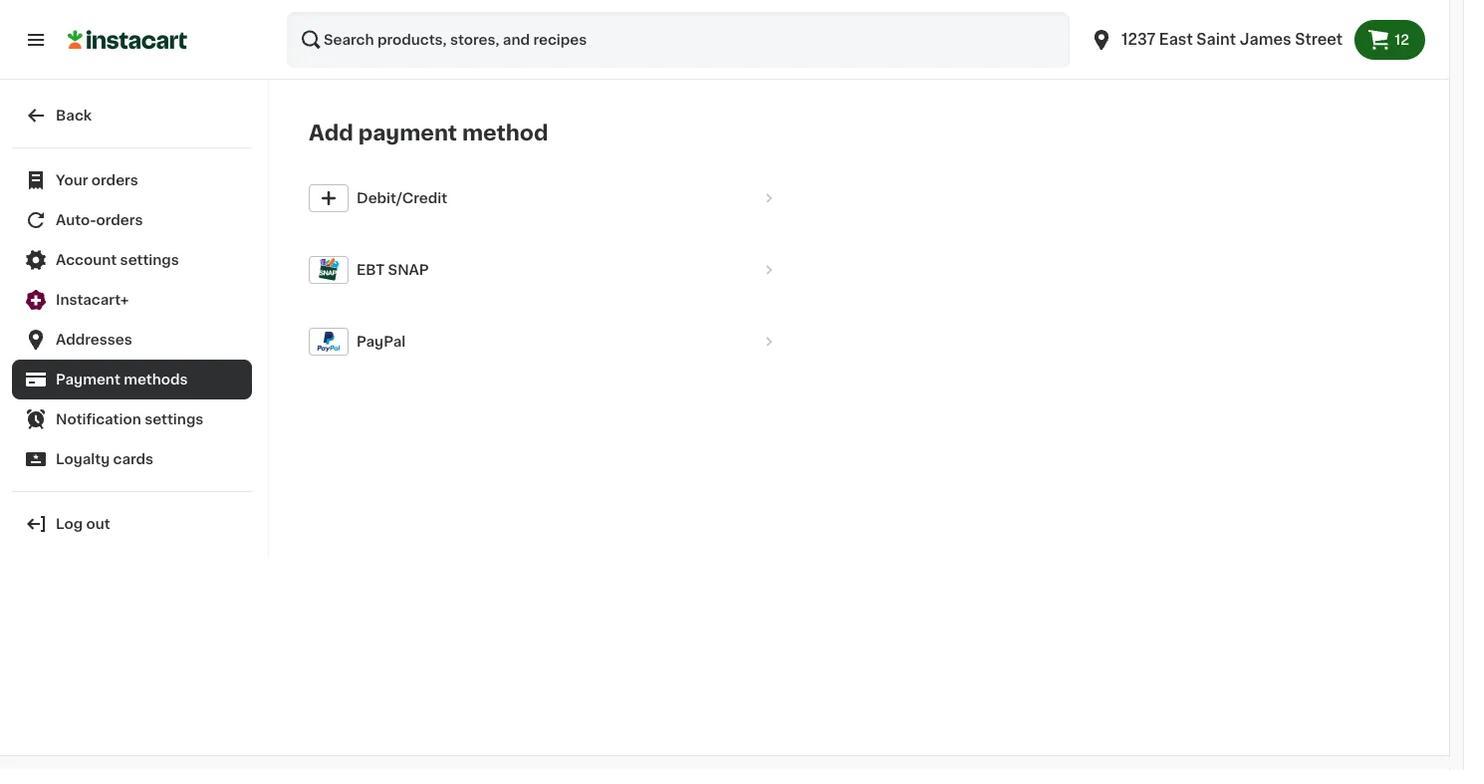 Task type: locate. For each thing, give the bounding box(es) containing it.
settings down auto-orders link
[[120, 253, 179, 267]]

12 button
[[1355, 20, 1426, 60]]

instacart logo image
[[68, 28, 187, 52]]

loyalty cards link
[[12, 439, 252, 479]]

ebt snap button
[[301, 234, 799, 306]]

1237 east saint james street
[[1122, 32, 1343, 47]]

None search field
[[287, 12, 1070, 68]]

1 vertical spatial settings
[[145, 413, 204, 426]]

1 vertical spatial orders
[[96, 213, 143, 227]]

settings for account settings
[[120, 253, 179, 267]]

paypal
[[357, 335, 406, 349]]

12
[[1395, 33, 1410, 47]]

settings
[[120, 253, 179, 267], [145, 413, 204, 426]]

log out link
[[12, 504, 252, 544]]

instacart+
[[56, 293, 129, 307]]

back link
[[12, 96, 252, 136]]

auto-orders link
[[12, 200, 252, 240]]

account settings link
[[12, 240, 252, 280]]

0 vertical spatial settings
[[120, 253, 179, 267]]

settings inside the notification settings link
[[145, 413, 204, 426]]

paypal link
[[301, 306, 799, 378]]

addresses
[[56, 333, 132, 347]]

settings for notification settings
[[145, 413, 204, 426]]

payment
[[358, 122, 457, 143]]

1237 east saint james street button
[[1078, 12, 1355, 68]]

street
[[1296, 32, 1343, 47]]

orders up account settings
[[96, 213, 143, 227]]

auto-
[[56, 213, 96, 227]]

1237
[[1122, 32, 1156, 47]]

orders
[[92, 173, 138, 187], [96, 213, 143, 227]]

1237 east saint james street button
[[1090, 12, 1343, 68]]

auto-orders
[[56, 213, 143, 227]]

method
[[462, 122, 549, 143]]

addresses link
[[12, 320, 252, 360]]

cards
[[113, 452, 154, 466]]

orders up "auto-orders"
[[92, 173, 138, 187]]

settings down the methods
[[145, 413, 204, 426]]

payment methods link
[[12, 360, 252, 400]]

log out
[[56, 517, 110, 531]]

your orders
[[56, 173, 138, 187]]

payment
[[56, 373, 120, 387]]

account
[[56, 253, 117, 267]]

debit/credit
[[357, 191, 447, 205]]

settings inside account settings link
[[120, 253, 179, 267]]

0 vertical spatial orders
[[92, 173, 138, 187]]



Task type: describe. For each thing, give the bounding box(es) containing it.
back
[[56, 109, 92, 123]]

instacart+ link
[[12, 280, 252, 320]]

your orders link
[[12, 160, 252, 200]]

james
[[1240, 32, 1292, 47]]

log
[[56, 517, 83, 531]]

notification settings
[[56, 413, 204, 426]]

Search field
[[287, 12, 1070, 68]]

notification
[[56, 413, 141, 426]]

add payment method
[[309, 122, 549, 143]]

your
[[56, 173, 88, 187]]

saint
[[1197, 32, 1237, 47]]

orders for auto-orders
[[96, 213, 143, 227]]

loyalty cards
[[56, 452, 154, 466]]

add
[[309, 122, 354, 143]]

debit/credit button
[[301, 162, 799, 234]]

payment methods
[[56, 373, 188, 387]]

notification settings link
[[12, 400, 252, 439]]

account settings
[[56, 253, 179, 267]]

loyalty
[[56, 452, 110, 466]]

ebt
[[357, 263, 385, 277]]

ebt snap
[[357, 263, 429, 277]]

snap
[[388, 263, 429, 277]]

methods
[[124, 373, 188, 387]]

out
[[86, 517, 110, 531]]

east
[[1160, 32, 1194, 47]]

orders for your orders
[[92, 173, 138, 187]]



Task type: vqa. For each thing, say whether or not it's contained in the screenshot.
settings in 'link'
yes



